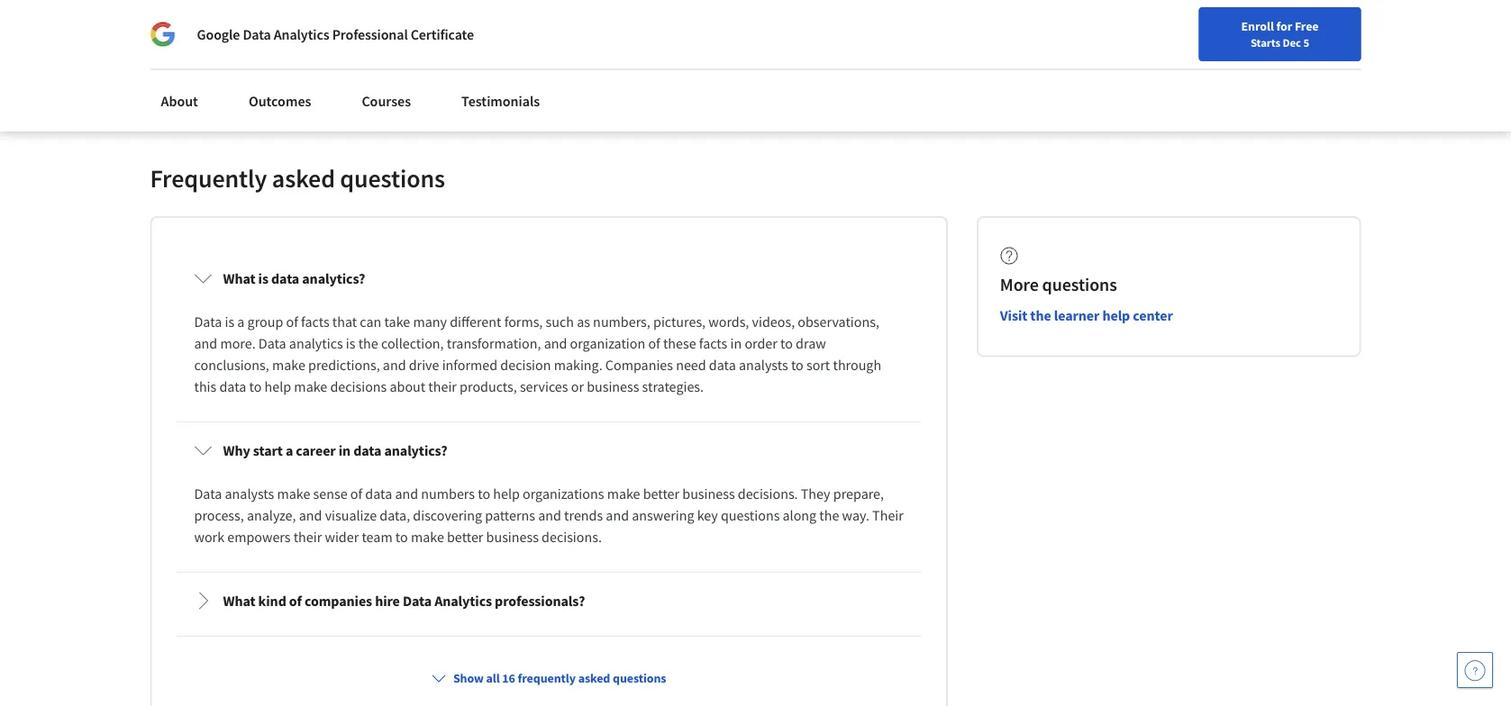 Task type: vqa. For each thing, say whether or not it's contained in the screenshot.
Use in the left bottom of the page
no



Task type: locate. For each thing, give the bounding box(es) containing it.
asked down outcomes
[[272, 163, 335, 195]]

0 horizontal spatial help
[[265, 378, 291, 396]]

center
[[1133, 307, 1173, 325]]

1 vertical spatial decisions.
[[542, 529, 602, 547]]

what inside dropdown button
[[223, 270, 256, 288]]

their down drive
[[428, 378, 457, 396]]

to
[[780, 335, 793, 353], [791, 356, 804, 374], [249, 378, 262, 396], [478, 485, 490, 503], [396, 529, 408, 547]]

analytics?
[[302, 270, 365, 288], [384, 442, 447, 460]]

that
[[332, 313, 357, 331]]

their inside data is a group of facts that can take many different forms, such as numbers, pictures, words, videos, observations, and more. data analytics is the collection, transformation, and organization of these facts in order to draw conclusions, make predictions, and drive informed decision making. companies need data analysts to sort through this data to help make decisions about their products, services or business strategies.
[[428, 378, 457, 396]]

show
[[453, 671, 484, 687]]

1 horizontal spatial in
[[730, 335, 742, 353]]

0 vertical spatial asked
[[272, 163, 335, 195]]

is
[[258, 270, 268, 288], [225, 313, 234, 331], [346, 335, 356, 353]]

business up the key
[[682, 485, 735, 503]]

hire
[[375, 592, 400, 611]]

1 horizontal spatial facts
[[699, 335, 728, 353]]

0 vertical spatial analytics?
[[302, 270, 365, 288]]

decisions. down trends on the bottom left of the page
[[542, 529, 602, 547]]

1 horizontal spatial is
[[258, 270, 268, 288]]

of inside data analysts make sense of data and numbers to help organizations make better business decisions. they prepare, process, analyze, and visualize data, discovering patterns and trends and answering key questions along the way. their work empowers their wider team to make better business decisions.
[[350, 485, 362, 503]]

what up the group
[[223, 270, 256, 288]]

about link
[[150, 81, 209, 121]]

english button
[[1133, 0, 1242, 59]]

data up the group
[[271, 270, 299, 288]]

data up data,
[[365, 485, 392, 503]]

data down conclusions,
[[219, 378, 246, 396]]

1 vertical spatial asked
[[578, 671, 610, 687]]

analytics? up numbers
[[384, 442, 447, 460]]

and
[[194, 335, 217, 353], [544, 335, 567, 353], [383, 356, 406, 374], [395, 485, 418, 503], [299, 507, 322, 525], [538, 507, 561, 525], [606, 507, 629, 525]]

way.
[[842, 507, 870, 525]]

facts up analytics
[[301, 313, 329, 331]]

help inside data is a group of facts that can take many different forms, such as numbers, pictures, words, videos, observations, and more. data analytics is the collection, transformation, and organization of these facts in order to draw conclusions, make predictions, and drive informed decision making. companies need data analysts to sort through this data to help make decisions about their products, services or business strategies.
[[265, 378, 291, 396]]

more.
[[220, 335, 256, 353]]

16
[[502, 671, 515, 687]]

words,
[[709, 313, 749, 331]]

1 horizontal spatial business
[[587, 378, 639, 396]]

the down they at the right
[[820, 507, 839, 525]]

free
[[1295, 18, 1319, 34]]

0 vertical spatial their
[[428, 378, 457, 396]]

analysts
[[739, 356, 788, 374], [225, 485, 274, 503]]

their left the wider
[[294, 529, 322, 547]]

0 horizontal spatial is
[[225, 313, 234, 331]]

help center image
[[1464, 660, 1486, 681]]

make down analytics
[[272, 356, 305, 374]]

1 horizontal spatial the
[[820, 507, 839, 525]]

professional
[[332, 25, 408, 43]]

through
[[833, 356, 882, 374]]

1 horizontal spatial better
[[643, 485, 680, 503]]

0 vertical spatial help
[[1103, 307, 1130, 325]]

of right kind
[[289, 592, 302, 611]]

informed
[[442, 356, 498, 374]]

start
[[253, 442, 283, 460]]

analytics
[[274, 25, 329, 43], [435, 592, 492, 611]]

decisions. up along
[[738, 485, 798, 503]]

1 vertical spatial business
[[682, 485, 735, 503]]

1 vertical spatial analytics?
[[384, 442, 447, 460]]

sense
[[313, 485, 348, 503]]

help down conclusions,
[[265, 378, 291, 396]]

questions inside dropdown button
[[613, 671, 666, 687]]

group
[[247, 313, 283, 331]]

need
[[676, 356, 706, 374]]

business down patterns
[[486, 529, 539, 547]]

help up patterns
[[493, 485, 520, 503]]

is up the group
[[258, 270, 268, 288]]

1 vertical spatial the
[[358, 335, 378, 353]]

data,
[[380, 507, 410, 525]]

asked right 'frequently'
[[578, 671, 610, 687]]

and right trends on the bottom left of the page
[[606, 507, 629, 525]]

2 horizontal spatial the
[[1030, 307, 1051, 325]]

the right visit
[[1030, 307, 1051, 325]]

to up patterns
[[478, 485, 490, 503]]

is inside what is data analytics? dropdown button
[[258, 270, 268, 288]]

is up more.
[[225, 313, 234, 331]]

in inside data is a group of facts that can take many different forms, such as numbers, pictures, words, videos, observations, and more. data analytics is the collection, transformation, and organization of these facts in order to draw conclusions, make predictions, and drive informed decision making. companies need data analysts to sort through this data to help make decisions about their products, services or business strategies.
[[730, 335, 742, 353]]

0 horizontal spatial asked
[[272, 163, 335, 195]]

0 vertical spatial better
[[643, 485, 680, 503]]

of left "these"
[[648, 335, 660, 353]]

services
[[520, 378, 568, 396]]

1 vertical spatial better
[[447, 529, 483, 547]]

numbers,
[[593, 313, 651, 331]]

is down that
[[346, 335, 356, 353]]

make down predictions,
[[294, 378, 327, 396]]

0 horizontal spatial their
[[294, 529, 322, 547]]

0 vertical spatial in
[[730, 335, 742, 353]]

key
[[697, 507, 718, 525]]

0 vertical spatial what
[[223, 270, 256, 288]]

0 horizontal spatial the
[[358, 335, 378, 353]]

enroll
[[1241, 18, 1274, 34]]

the
[[1030, 307, 1051, 325], [358, 335, 378, 353], [820, 507, 839, 525]]

0 horizontal spatial analysts
[[225, 485, 274, 503]]

2 vertical spatial business
[[486, 529, 539, 547]]

1 vertical spatial what
[[223, 592, 256, 611]]

data inside dropdown button
[[271, 270, 299, 288]]

0 horizontal spatial better
[[447, 529, 483, 547]]

0 vertical spatial is
[[258, 270, 268, 288]]

analysts down the order
[[739, 356, 788, 374]]

their
[[428, 378, 457, 396], [294, 529, 322, 547]]

1 horizontal spatial analytics?
[[384, 442, 447, 460]]

can
[[360, 313, 381, 331]]

trends
[[564, 507, 603, 525]]

what kind of companies hire data analytics professionals?
[[223, 592, 585, 611]]

why
[[223, 442, 250, 460]]

to down data,
[[396, 529, 408, 547]]

asked
[[272, 163, 335, 195], [578, 671, 610, 687]]

1 vertical spatial a
[[286, 442, 293, 460]]

dec
[[1283, 35, 1301, 50]]

0 vertical spatial decisions.
[[738, 485, 798, 503]]

testimonials
[[461, 92, 540, 110]]

in
[[730, 335, 742, 353], [339, 442, 351, 460]]

0 horizontal spatial in
[[339, 442, 351, 460]]

data right hire
[[403, 592, 432, 611]]

decision
[[500, 356, 551, 374]]

analysts inside data analysts make sense of data and numbers to help organizations make better business decisions. they prepare, process, analyze, and visualize data, discovering patterns and trends and answering key questions along the way. their work empowers their wider team to make better business decisions.
[[225, 485, 274, 503]]

None search field
[[257, 11, 689, 47]]

of up visualize on the left bottom
[[350, 485, 362, 503]]

a
[[237, 313, 245, 331], [286, 442, 293, 460]]

0 vertical spatial business
[[587, 378, 639, 396]]

1 vertical spatial analysts
[[225, 485, 274, 503]]

1 vertical spatial in
[[339, 442, 351, 460]]

decisions.
[[738, 485, 798, 503], [542, 529, 602, 547]]

for
[[1277, 18, 1293, 34]]

0 horizontal spatial a
[[237, 313, 245, 331]]

what for what is data analytics?
[[223, 270, 256, 288]]

what left kind
[[223, 592, 256, 611]]

numbers
[[421, 485, 475, 503]]

a right start on the bottom of page
[[286, 442, 293, 460]]

data up more.
[[194, 313, 222, 331]]

0 vertical spatial analysts
[[739, 356, 788, 374]]

analysts up analyze,
[[225, 485, 274, 503]]

a inside dropdown button
[[286, 442, 293, 460]]

a inside data is a group of facts that can take many different forms, such as numbers, pictures, words, videos, observations, and more. data analytics is the collection, transformation, and organization of these facts in order to draw conclusions, make predictions, and drive informed decision making. companies need data analysts to sort through this data to help make decisions about their products, services or business strategies.
[[237, 313, 245, 331]]

1 horizontal spatial a
[[286, 442, 293, 460]]

2 vertical spatial help
[[493, 485, 520, 503]]

take
[[384, 313, 410, 331]]

starts
[[1251, 35, 1281, 50]]

enroll for free starts dec 5
[[1241, 18, 1319, 50]]

1 horizontal spatial asked
[[578, 671, 610, 687]]

0 horizontal spatial analytics?
[[302, 270, 365, 288]]

as
[[577, 313, 590, 331]]

analytics? up that
[[302, 270, 365, 288]]

in inside dropdown button
[[339, 442, 351, 460]]

0 horizontal spatial analytics
[[274, 25, 329, 43]]

learner
[[1054, 307, 1100, 325]]

1 vertical spatial their
[[294, 529, 322, 547]]

0 vertical spatial the
[[1030, 307, 1051, 325]]

predictions,
[[308, 356, 380, 374]]

what inside "dropdown button"
[[223, 592, 256, 611]]

answering
[[632, 507, 694, 525]]

1 horizontal spatial help
[[493, 485, 520, 503]]

a up more.
[[237, 313, 245, 331]]

better up answering at bottom
[[643, 485, 680, 503]]

data inside dropdown button
[[353, 442, 382, 460]]

why start a career in data analytics?
[[223, 442, 447, 460]]

analysts inside data is a group of facts that can take many different forms, such as numbers, pictures, words, videos, observations, and more. data analytics is the collection, transformation, and organization of these facts in order to draw conclusions, make predictions, and drive informed decision making. companies need data analysts to sort through this data to help make decisions about their products, services or business strategies.
[[739, 356, 788, 374]]

show all 16 frequently asked questions button
[[424, 663, 674, 695]]

1 vertical spatial analytics
[[435, 592, 492, 611]]

more questions
[[1000, 274, 1117, 296]]

1 horizontal spatial analytics
[[435, 592, 492, 611]]

0 vertical spatial analytics
[[274, 25, 329, 43]]

0 horizontal spatial facts
[[301, 313, 329, 331]]

frequently
[[150, 163, 267, 195]]

prepare,
[[833, 485, 884, 503]]

better down discovering
[[447, 529, 483, 547]]

1 what from the top
[[223, 270, 256, 288]]

2 what from the top
[[223, 592, 256, 611]]

facts down words,
[[699, 335, 728, 353]]

google data analytics professional certificate
[[197, 25, 474, 43]]

what is data analytics? button
[[180, 254, 918, 304]]

data
[[271, 270, 299, 288], [709, 356, 736, 374], [219, 378, 246, 396], [353, 442, 382, 460], [365, 485, 392, 503]]

0 horizontal spatial business
[[486, 529, 539, 547]]

0 vertical spatial a
[[237, 313, 245, 331]]

in down words,
[[730, 335, 742, 353]]

or
[[571, 378, 584, 396]]

organizations
[[523, 485, 604, 503]]

analytics left professional at the left of the page
[[274, 25, 329, 43]]

2 vertical spatial is
[[346, 335, 356, 353]]

their inside data analysts make sense of data and numbers to help organizations make better business decisions. they prepare, process, analyze, and visualize data, discovering patterns and trends and answering key questions along the way. their work empowers their wider team to make better business decisions.
[[294, 529, 322, 547]]

0 horizontal spatial decisions.
[[542, 529, 602, 547]]

in right career
[[339, 442, 351, 460]]

1 vertical spatial is
[[225, 313, 234, 331]]

help
[[1103, 307, 1130, 325], [265, 378, 291, 396], [493, 485, 520, 503]]

they
[[801, 485, 831, 503]]

business down companies
[[587, 378, 639, 396]]

data up the process,
[[194, 485, 222, 503]]

pictures,
[[653, 313, 706, 331]]

conclusions,
[[194, 356, 269, 374]]

analytics right hire
[[435, 592, 492, 611]]

5
[[1304, 35, 1310, 50]]

facts
[[301, 313, 329, 331], [699, 335, 728, 353]]

of inside "dropdown button"
[[289, 592, 302, 611]]

frequently asked questions
[[150, 163, 445, 195]]

2 vertical spatial the
[[820, 507, 839, 525]]

1 vertical spatial help
[[265, 378, 291, 396]]

the down can
[[358, 335, 378, 353]]

making.
[[554, 356, 603, 374]]

to down conclusions,
[[249, 378, 262, 396]]

their
[[872, 507, 904, 525]]

data right career
[[353, 442, 382, 460]]

help left center
[[1103, 307, 1130, 325]]

1 horizontal spatial analysts
[[739, 356, 788, 374]]

1 horizontal spatial their
[[428, 378, 457, 396]]

along
[[783, 507, 817, 525]]



Task type: describe. For each thing, give the bounding box(es) containing it.
certificate
[[411, 25, 474, 43]]

draw
[[796, 335, 826, 353]]

1 vertical spatial facts
[[699, 335, 728, 353]]

a for career
[[286, 442, 293, 460]]

organization
[[570, 335, 645, 353]]

more
[[1000, 274, 1039, 296]]

outcomes
[[249, 92, 311, 110]]

what kind of companies hire data analytics professionals? button
[[180, 576, 918, 627]]

courses link
[[351, 81, 422, 121]]

collection,
[[381, 335, 444, 353]]

what for what kind of companies hire data analytics professionals?
[[223, 592, 256, 611]]

2 horizontal spatial is
[[346, 335, 356, 353]]

is for data
[[225, 313, 234, 331]]

business inside data is a group of facts that can take many different forms, such as numbers, pictures, words, videos, observations, and more. data analytics is the collection, transformation, and organization of these facts in order to draw conclusions, make predictions, and drive informed decision making. companies need data analysts to sort through this data to help make decisions about their products, services or business strategies.
[[587, 378, 639, 396]]

strategies.
[[642, 378, 704, 396]]

analyze,
[[247, 507, 296, 525]]

data inside data analysts make sense of data and numbers to help organizations make better business decisions. they prepare, process, analyze, and visualize data, discovering patterns and trends and answering key questions along the way. their work empowers their wider team to make better business decisions.
[[194, 485, 222, 503]]

collapsed list
[[173, 247, 924, 707]]

google
[[197, 25, 240, 43]]

process,
[[194, 507, 244, 525]]

show notifications image
[[1268, 23, 1290, 44]]

patterns
[[485, 507, 535, 525]]

observations,
[[798, 313, 879, 331]]

is for what
[[258, 270, 268, 288]]

data down the group
[[259, 335, 286, 353]]

all
[[486, 671, 500, 687]]

products,
[[460, 378, 517, 396]]

make up analyze,
[[277, 485, 310, 503]]

sort
[[807, 356, 830, 374]]

wider
[[325, 529, 359, 547]]

help inside data analysts make sense of data and numbers to help organizations make better business decisions. they prepare, process, analyze, and visualize data, discovering patterns and trends and answering key questions along the way. their work empowers their wider team to make better business decisions.
[[493, 485, 520, 503]]

show all 16 frequently asked questions
[[453, 671, 666, 687]]

analytics
[[289, 335, 343, 353]]

data is a group of facts that can take many different forms, such as numbers, pictures, words, videos, observations, and more. data analytics is the collection, transformation, and organization of these facts in order to draw conclusions, make predictions, and drive informed decision making. companies need data analysts to sort through this data to help make decisions about their products, services or business strategies.
[[194, 313, 884, 396]]

forms,
[[504, 313, 543, 331]]

data right google
[[243, 25, 271, 43]]

discovering
[[413, 507, 482, 525]]

to left draw
[[780, 335, 793, 353]]

make up answering at bottom
[[607, 485, 640, 503]]

order
[[745, 335, 778, 353]]

the inside data is a group of facts that can take many different forms, such as numbers, pictures, words, videos, observations, and more. data analytics is the collection, transformation, and organization of these facts in order to draw conclusions, make predictions, and drive informed decision making. companies need data analysts to sort through this data to help make decisions about their products, services or business strategies.
[[358, 335, 378, 353]]

visit
[[1000, 307, 1028, 325]]

analytics? inside dropdown button
[[302, 270, 365, 288]]

and up the about
[[383, 356, 406, 374]]

1 horizontal spatial decisions.
[[738, 485, 798, 503]]

and down the such
[[544, 335, 567, 353]]

videos,
[[752, 313, 795, 331]]

outcomes link
[[238, 81, 322, 121]]

questions inside data analysts make sense of data and numbers to help organizations make better business decisions. they prepare, process, analyze, and visualize data, discovering patterns and trends and answering key questions along the way. their work empowers their wider team to make better business decisions.
[[721, 507, 780, 525]]

courses
[[362, 92, 411, 110]]

what is data analytics?
[[223, 270, 365, 288]]

team
[[362, 529, 393, 547]]

visit the learner help center link
[[1000, 307, 1173, 325]]

companies
[[605, 356, 673, 374]]

a for group
[[237, 313, 245, 331]]

the inside data analysts make sense of data and numbers to help organizations make better business decisions. they prepare, process, analyze, and visualize data, discovering patterns and trends and answering key questions along the way. their work empowers their wider team to make better business decisions.
[[820, 507, 839, 525]]

of right the group
[[286, 313, 298, 331]]

visit the learner help center
[[1000, 307, 1173, 325]]

these
[[663, 335, 696, 353]]

visualize
[[325, 507, 377, 525]]

about
[[161, 92, 198, 110]]

work
[[194, 529, 224, 547]]

frequently
[[518, 671, 576, 687]]

empowers
[[227, 529, 291, 547]]

2 horizontal spatial help
[[1103, 307, 1130, 325]]

professionals?
[[495, 592, 585, 611]]

kind
[[258, 592, 286, 611]]

such
[[546, 313, 574, 331]]

many
[[413, 313, 447, 331]]

analytics? inside dropdown button
[[384, 442, 447, 460]]

decisions
[[330, 378, 387, 396]]

different
[[450, 313, 501, 331]]

testimonials link
[[451, 81, 551, 121]]

make down discovering
[[411, 529, 444, 547]]

and down sense
[[299, 507, 322, 525]]

2 horizontal spatial business
[[682, 485, 735, 503]]

drive
[[409, 356, 439, 374]]

and up data,
[[395, 485, 418, 503]]

and down the organizations
[[538, 507, 561, 525]]

about
[[390, 378, 426, 396]]

data right need at the bottom
[[709, 356, 736, 374]]

transformation,
[[447, 335, 541, 353]]

career
[[296, 442, 336, 460]]

asked inside dropdown button
[[578, 671, 610, 687]]

why start a career in data analytics? button
[[180, 426, 918, 476]]

data inside data analysts make sense of data and numbers to help organizations make better business decisions. they prepare, process, analyze, and visualize data, discovering patterns and trends and answering key questions along the way. their work empowers their wider team to make better business decisions.
[[365, 485, 392, 503]]

and left more.
[[194, 335, 217, 353]]

this
[[194, 378, 217, 396]]

0 vertical spatial facts
[[301, 313, 329, 331]]

to left sort
[[791, 356, 804, 374]]

analytics inside "dropdown button"
[[435, 592, 492, 611]]

data inside "dropdown button"
[[403, 592, 432, 611]]

english
[[1166, 20, 1209, 38]]

google image
[[150, 22, 175, 47]]



